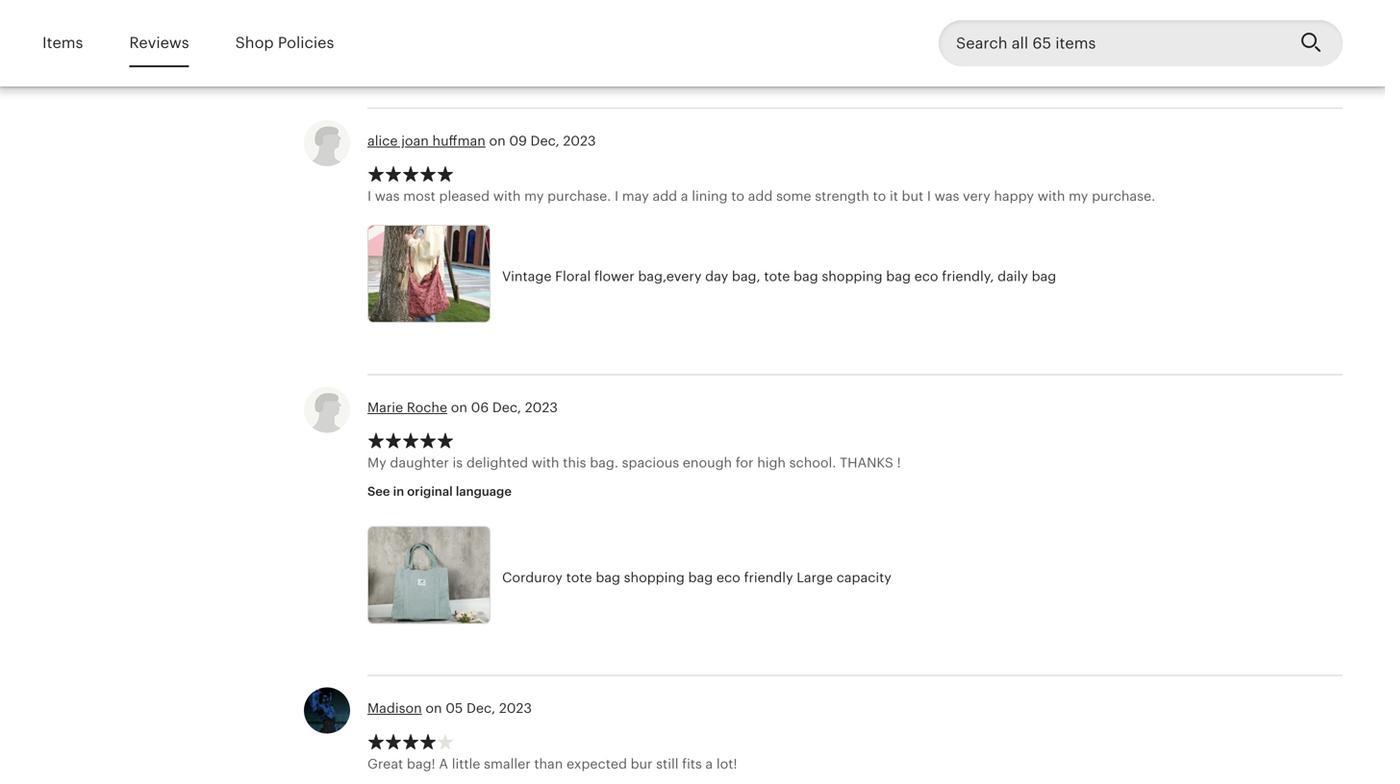 Task type: describe. For each thing, give the bounding box(es) containing it.
floral
[[555, 269, 591, 284]]

see in original language
[[367, 485, 512, 499]]

enough
[[683, 455, 732, 471]]

alice
[[367, 133, 398, 149]]

1 vertical spatial eco
[[716, 570, 740, 586]]

2 was from the left
[[935, 189, 959, 204]]

i was most pleased with my purchase.  i may add a lining to add some strength to it but i was very happy with my purchase.
[[367, 189, 1155, 204]]

my daughter is delighted with this bag. spacious enough for high school. thanks !
[[367, 455, 901, 471]]

lining
[[692, 189, 728, 204]]

1 horizontal spatial tote
[[764, 269, 790, 284]]

1 vertical spatial on
[[451, 400, 467, 415]]

0 horizontal spatial tote
[[566, 570, 592, 586]]

2 vertical spatial 2023
[[499, 701, 532, 717]]

bag left friendly,
[[886, 269, 911, 284]]

flower
[[594, 269, 635, 284]]

madison
[[367, 701, 422, 717]]

large
[[797, 570, 833, 586]]

2 add from the left
[[748, 189, 773, 204]]

great bag! a little smaller than expected bur still fits a lot!
[[367, 757, 737, 772]]

joan
[[401, 133, 429, 149]]

in
[[393, 485, 404, 499]]

2 i from the left
[[615, 189, 619, 204]]

shop
[[235, 34, 274, 52]]

alice joan huffman on 09 dec, 2023
[[367, 133, 596, 149]]

vintage
[[502, 269, 552, 284]]

corduroy
[[502, 570, 563, 586]]

strength
[[815, 189, 869, 204]]

corduroy tote bag shopping bag eco friendly large capacity
[[502, 570, 892, 586]]

2 purchase. from the left
[[1092, 189, 1155, 204]]

little
[[452, 757, 480, 772]]

friendly
[[744, 570, 793, 586]]

bag,
[[732, 269, 761, 284]]

alice joan huffman link
[[367, 133, 486, 149]]

madison on 05 dec, 2023
[[367, 701, 532, 717]]

2 horizontal spatial on
[[489, 133, 506, 149]]

items
[[42, 34, 83, 52]]

!
[[897, 455, 901, 471]]

it
[[890, 189, 898, 204]]

capacity
[[837, 570, 892, 586]]

friendly,
[[942, 269, 994, 284]]

spacious
[[622, 455, 679, 471]]

09
[[509, 133, 527, 149]]

shop policies
[[235, 34, 334, 52]]

corduroy tote bag shopping bag eco friendly large capacity link
[[367, 527, 1127, 630]]

pleased
[[439, 189, 490, 204]]

language
[[456, 485, 512, 499]]

0 vertical spatial 2023
[[563, 133, 596, 149]]

2 vertical spatial on
[[425, 701, 442, 717]]

marie roche link
[[367, 400, 447, 415]]

with for i was most pleased with my purchase.  i may add a lining to add some strength to it but i was very happy with my purchase.
[[493, 189, 521, 204]]

1 vertical spatial dec,
[[492, 400, 521, 415]]

0 vertical spatial eco
[[914, 269, 938, 284]]

reviews
[[129, 34, 189, 52]]

see in original language button
[[353, 475, 526, 509]]

2 horizontal spatial with
[[1038, 189, 1065, 204]]

for
[[736, 455, 754, 471]]

daughter
[[390, 455, 449, 471]]

with for my daughter is delighted with this bag. spacious enough for high school. thanks !
[[532, 455, 559, 471]]

marie
[[367, 400, 403, 415]]

bag right corduroy
[[596, 570, 620, 586]]

may
[[622, 189, 649, 204]]



Task type: vqa. For each thing, say whether or not it's contained in the screenshot.
See
yes



Task type: locate. For each thing, give the bounding box(es) containing it.
i left may
[[615, 189, 619, 204]]

0 vertical spatial dec,
[[531, 133, 560, 149]]

a
[[439, 757, 448, 772]]

bur
[[631, 757, 653, 772]]

daily
[[998, 269, 1028, 284]]

0 horizontal spatial purchase.
[[547, 189, 611, 204]]

eco left friendly,
[[914, 269, 938, 284]]

bag left friendly
[[688, 570, 713, 586]]

delighted
[[466, 455, 528, 471]]

still
[[656, 757, 679, 772]]

i right but on the right
[[927, 189, 931, 204]]

1 i from the left
[[367, 189, 371, 204]]

school.
[[789, 455, 836, 471]]

shop policies link
[[235, 21, 334, 66]]

policies
[[278, 34, 334, 52]]

0 horizontal spatial eco
[[716, 570, 740, 586]]

1 my from the left
[[524, 189, 544, 204]]

0 vertical spatial tote
[[764, 269, 790, 284]]

a for lot!
[[705, 757, 713, 772]]

bag right bag,
[[794, 269, 818, 284]]

reviews link
[[129, 21, 189, 66]]

smaller
[[484, 757, 531, 772]]

0 vertical spatial shopping
[[822, 269, 883, 284]]

0 horizontal spatial to
[[731, 189, 744, 204]]

bag
[[794, 269, 818, 284], [886, 269, 911, 284], [1032, 269, 1056, 284], [596, 570, 620, 586], [688, 570, 713, 586]]

1 to from the left
[[731, 189, 744, 204]]

dec, right 09
[[531, 133, 560, 149]]

2 vertical spatial dec,
[[467, 701, 496, 717]]

1 horizontal spatial with
[[532, 455, 559, 471]]

a left lining
[[681, 189, 688, 204]]

high
[[757, 455, 786, 471]]

with right pleased
[[493, 189, 521, 204]]

1 horizontal spatial eco
[[914, 269, 938, 284]]

0 horizontal spatial with
[[493, 189, 521, 204]]

0 horizontal spatial shopping
[[624, 570, 685, 586]]

i
[[367, 189, 371, 204], [615, 189, 619, 204], [927, 189, 931, 204]]

on
[[489, 133, 506, 149], [451, 400, 467, 415], [425, 701, 442, 717]]

happy
[[994, 189, 1034, 204]]

2 my from the left
[[1069, 189, 1088, 204]]

1 was from the left
[[375, 189, 400, 204]]

1 vertical spatial shopping
[[624, 570, 685, 586]]

tote
[[764, 269, 790, 284], [566, 570, 592, 586]]

some
[[776, 189, 811, 204]]

with left this
[[532, 455, 559, 471]]

with right happy in the top of the page
[[1038, 189, 1065, 204]]

my right happy in the top of the page
[[1069, 189, 1088, 204]]

add right may
[[653, 189, 677, 204]]

dec, right 05
[[467, 701, 496, 717]]

my down 09
[[524, 189, 544, 204]]

shopping
[[822, 269, 883, 284], [624, 570, 685, 586]]

a for lining
[[681, 189, 688, 204]]

0 horizontal spatial my
[[524, 189, 544, 204]]

1 horizontal spatial my
[[1069, 189, 1088, 204]]

roche
[[407, 400, 447, 415]]

bag,every
[[638, 269, 702, 284]]

a
[[681, 189, 688, 204], [705, 757, 713, 772]]

my
[[524, 189, 544, 204], [1069, 189, 1088, 204]]

eco
[[914, 269, 938, 284], [716, 570, 740, 586]]

0 vertical spatial a
[[681, 189, 688, 204]]

1 purchase. from the left
[[547, 189, 611, 204]]

1 horizontal spatial a
[[705, 757, 713, 772]]

bag right daily
[[1032, 269, 1056, 284]]

1 add from the left
[[653, 189, 677, 204]]

lot!
[[716, 757, 737, 772]]

on left 09
[[489, 133, 506, 149]]

2023 right 06 at the bottom left of page
[[525, 400, 558, 415]]

2023 up "smaller"
[[499, 701, 532, 717]]

Search all 65 items text field
[[939, 20, 1285, 66]]

purchase.
[[547, 189, 611, 204], [1092, 189, 1155, 204]]

day
[[705, 269, 728, 284]]

expected
[[567, 757, 627, 772]]

0 horizontal spatial was
[[375, 189, 400, 204]]

1 horizontal spatial purchase.
[[1092, 189, 1155, 204]]

than
[[534, 757, 563, 772]]

but
[[902, 189, 924, 204]]

is
[[453, 455, 463, 471]]

huffman
[[432, 133, 486, 149]]

tote right bag,
[[764, 269, 790, 284]]

i left the most
[[367, 189, 371, 204]]

bag!
[[407, 757, 435, 772]]

1 horizontal spatial shopping
[[822, 269, 883, 284]]

this
[[563, 455, 586, 471]]

madison link
[[367, 701, 422, 717]]

1 horizontal spatial to
[[873, 189, 886, 204]]

bag.
[[590, 455, 618, 471]]

2023 right 09
[[563, 133, 596, 149]]

1 vertical spatial a
[[705, 757, 713, 772]]

to right lining
[[731, 189, 744, 204]]

very
[[963, 189, 990, 204]]

was
[[375, 189, 400, 204], [935, 189, 959, 204]]

1 horizontal spatial was
[[935, 189, 959, 204]]

eco left friendly
[[716, 570, 740, 586]]

1 horizontal spatial add
[[748, 189, 773, 204]]

on left 05
[[425, 701, 442, 717]]

0 horizontal spatial on
[[425, 701, 442, 717]]

1 vertical spatial tote
[[566, 570, 592, 586]]

vintage floral  flower bag,every day bag, tote bag shopping bag eco friendly, daily bag
[[502, 269, 1056, 284]]

05
[[446, 701, 463, 717]]

fits
[[682, 757, 702, 772]]

2023
[[563, 133, 596, 149], [525, 400, 558, 415], [499, 701, 532, 717]]

0 horizontal spatial add
[[653, 189, 677, 204]]

with
[[493, 189, 521, 204], [1038, 189, 1065, 204], [532, 455, 559, 471]]

2 horizontal spatial i
[[927, 189, 931, 204]]

original
[[407, 485, 453, 499]]

add
[[653, 189, 677, 204], [748, 189, 773, 204]]

to left it
[[873, 189, 886, 204]]

1 horizontal spatial i
[[615, 189, 619, 204]]

tote right corduroy
[[566, 570, 592, 586]]

was left the very
[[935, 189, 959, 204]]

2 to from the left
[[873, 189, 886, 204]]

0 vertical spatial on
[[489, 133, 506, 149]]

to
[[731, 189, 744, 204], [873, 189, 886, 204]]

0 horizontal spatial i
[[367, 189, 371, 204]]

was left the most
[[375, 189, 400, 204]]

dec, right 06 at the bottom left of page
[[492, 400, 521, 415]]

items link
[[42, 21, 83, 66]]

great
[[367, 757, 403, 772]]

a right the fits
[[705, 757, 713, 772]]

0 horizontal spatial a
[[681, 189, 688, 204]]

dec,
[[531, 133, 560, 149], [492, 400, 521, 415], [467, 701, 496, 717]]

thanks
[[840, 455, 893, 471]]

marie roche on 06 dec, 2023
[[367, 400, 558, 415]]

my
[[367, 455, 386, 471]]

1 vertical spatial 2023
[[525, 400, 558, 415]]

06
[[471, 400, 489, 415]]

most
[[403, 189, 436, 204]]

add left some
[[748, 189, 773, 204]]

3 i from the left
[[927, 189, 931, 204]]

vintage floral  flower bag,every day bag, tote bag shopping bag eco friendly, daily bag link
[[367, 225, 1127, 328]]

on left 06 at the bottom left of page
[[451, 400, 467, 415]]

1 horizontal spatial on
[[451, 400, 467, 415]]

see
[[367, 485, 390, 499]]



